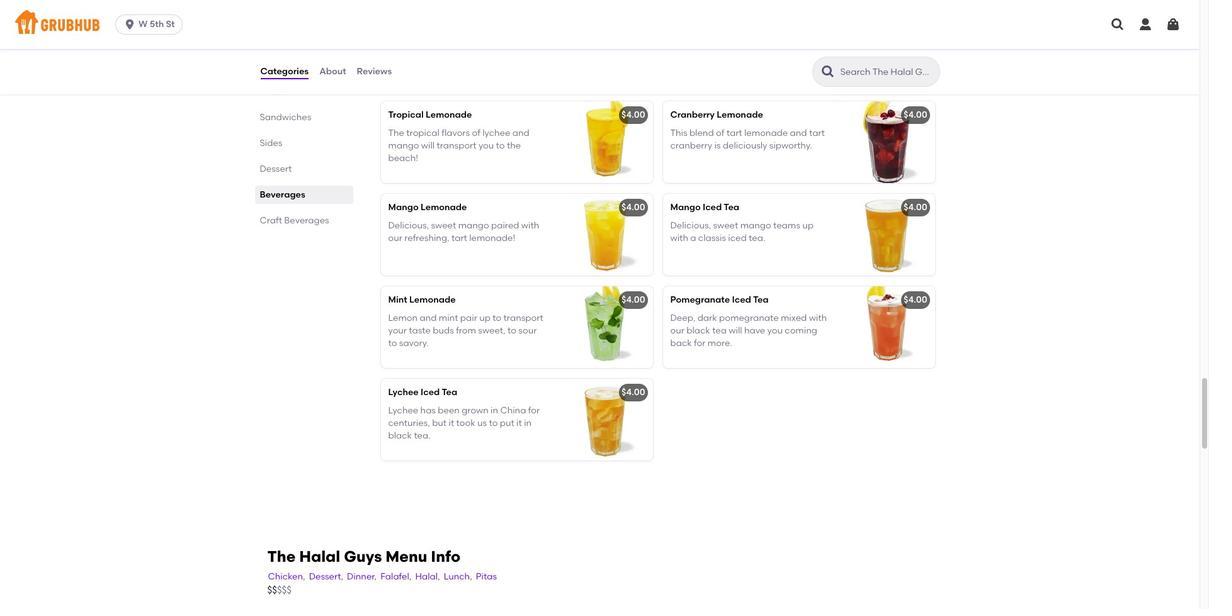 Task type: vqa. For each thing, say whether or not it's contained in the screenshot.
top you
yes



Task type: describe. For each thing, give the bounding box(es) containing it.
delicious, for a
[[670, 220, 711, 231]]

1 vertical spatial beverages
[[284, 216, 329, 226]]

chicken, button
[[267, 570, 306, 584]]

sweet for tart
[[431, 220, 456, 231]]

sweet, juicy lemon with floral notes. enjoy the bouquet.
[[670, 35, 821, 59]]

our for deep,
[[670, 326, 684, 336]]

tea for mango iced tea
[[724, 202, 739, 213]]

up for teams
[[802, 220, 814, 231]]

here
[[452, 61, 471, 71]]

lychee iced tea
[[388, 388, 457, 398]]

juicy
[[701, 35, 720, 46]]

$4.00 for this blend of tart lemonade and tart cranberry is deliciously sipworthy.
[[904, 110, 927, 120]]

but
[[432, 418, 447, 429]]

mango lemonade image
[[558, 194, 653, 276]]

falafel, button
[[380, 570, 412, 584]]

$4.00 for lychee has been grown in china for centuries, but it took us to put it in black tea.
[[622, 388, 645, 398]]

mango iced tea image
[[840, 194, 935, 276]]

bouquet.
[[711, 48, 750, 59]]

cranberry
[[670, 140, 712, 151]]

pomegranate
[[719, 313, 779, 323]]

beach!
[[388, 153, 418, 164]]

lemonade for mint
[[409, 295, 456, 306]]

2 it from the left
[[516, 418, 522, 429]]

in left brazil,
[[495, 35, 503, 46]]

deliciously
[[723, 140, 767, 151]]

right
[[430, 61, 450, 71]]

sandwiches
[[260, 112, 311, 123]]

paraguay
[[452, 48, 494, 59]]

mint lemonade
[[388, 295, 456, 306]]

lunch,
[[444, 572, 472, 582]]

in left the china at the bottom left
[[491, 405, 498, 416]]

mango for mango iced tea
[[670, 202, 701, 213]]

lychee iced tea image
[[558, 379, 653, 461]]

lychee for lychee iced tea
[[388, 388, 419, 398]]

and up cup.
[[496, 48, 513, 59]]

is inside this blend of tart lemonade and tart cranberry is deliciously sipworthy.
[[714, 140, 721, 151]]

refreshing,
[[404, 233, 449, 244]]

sweet,
[[670, 35, 699, 46]]

buds
[[433, 326, 454, 336]]

pomegranate
[[670, 295, 730, 306]]

to inside the tropical flavors of lychee and mango will transport you to the beach!
[[496, 140, 505, 151]]

you inside the tropical flavors of lychee and mango will transport you to the beach!
[[479, 140, 494, 151]]

been
[[438, 405, 460, 416]]

halal,
[[415, 572, 440, 582]]

deep,
[[670, 313, 695, 323]]

lychee has been grown in china for centuries, but it took us to put it in black tea.
[[388, 405, 540, 442]]

2 horizontal spatial tart
[[809, 128, 825, 138]]

the tropical flavors of lychee and mango will transport you to the beach!
[[388, 128, 529, 164]]

enjoy
[[670, 48, 693, 59]]

deep, dark pomegranate mixed with our black tea will have you coming back for more.
[[670, 313, 827, 349]]

of inside this blend of tart lemonade and tart cranberry is deliciously sipworthy.
[[716, 128, 724, 138]]

lunch, button
[[443, 570, 473, 584]]

classis
[[698, 233, 726, 244]]

pitas button
[[475, 570, 498, 584]]

to inside lychee has been grown in china for centuries, but it took us to put it in black tea.
[[489, 418, 498, 429]]

tea for pomegranate iced tea
[[753, 295, 769, 306]]

dark
[[698, 313, 717, 323]]

your
[[388, 326, 407, 336]]

cranberry lemonade
[[670, 110, 763, 120]]

took
[[456, 418, 475, 429]]

a inside passion fruit is cultivated in brazil, argentina and paraguay and available right here in a cup.
[[483, 61, 488, 71]]

delicious, sweet mango teams up with a classis iced tea.
[[670, 220, 814, 244]]

transport inside lemon and mint pair up to transport your taste buds from sweet, to sour to savory.
[[504, 313, 543, 323]]

delicious, sweet mango paired with our refreshing, tart lemonade!
[[388, 220, 539, 244]]

chicken, dessert, dinner, falafel, halal, lunch, pitas
[[268, 572, 497, 582]]

lychee for lychee has been grown in china for centuries, but it took us to put it in black tea.
[[388, 405, 418, 416]]

mixed
[[781, 313, 807, 323]]

more.
[[708, 338, 732, 349]]

tea
[[712, 326, 727, 336]]

this blend of tart lemonade and tart cranberry is deliciously sipworthy.
[[670, 128, 825, 151]]

w 5th st
[[139, 19, 175, 30]]

about
[[319, 66, 346, 77]]

blend
[[690, 128, 714, 138]]

mint
[[388, 295, 407, 306]]

$4.00 for deep, dark pomegranate mixed with our black tea will have you coming back for more.
[[904, 295, 927, 306]]

pomegranate iced tea
[[670, 295, 769, 306]]

pitas
[[476, 572, 497, 582]]

sides
[[260, 138, 282, 149]]

$4.00 for lemon and mint pair up to transport your taste buds from sweet, to sour to savory.
[[622, 295, 645, 306]]

transport inside the tropical flavors of lychee and mango will transport you to the beach!
[[437, 140, 476, 151]]

$$$$$
[[267, 585, 292, 596]]

dessert,
[[309, 572, 343, 582]]

menu
[[386, 548, 427, 566]]

guys
[[344, 548, 382, 566]]

tart inside delicious, sweet mango paired with our refreshing, tart lemonade!
[[451, 233, 467, 244]]

pomegranate iced tea image
[[840, 287, 935, 369]]

w
[[139, 19, 148, 30]]

cup.
[[491, 61, 509, 71]]

hibiscus lemonade image
[[840, 9, 935, 91]]

craft
[[260, 216, 282, 226]]

available
[[388, 61, 428, 71]]

from
[[456, 326, 476, 336]]

teams
[[773, 220, 800, 231]]

0 vertical spatial beverages
[[260, 190, 305, 200]]

argentina
[[388, 48, 431, 59]]

the for the tropical flavors of lychee and mango will transport you to the beach!
[[388, 128, 404, 138]]

iced for pomegranate
[[732, 295, 751, 306]]

and up 'right' at the left of page
[[433, 48, 450, 59]]

platters
[[260, 86, 293, 97]]

reviews
[[357, 66, 392, 77]]

for inside the deep, dark pomegranate mixed with our black tea will have you coming back for more.
[[694, 338, 706, 349]]

halal
[[299, 548, 340, 566]]

flavors
[[442, 128, 470, 138]]

tea. inside delicious, sweet mango teams up with a classis iced tea.
[[749, 233, 765, 244]]

iced for lychee
[[421, 388, 440, 398]]

this
[[670, 128, 687, 138]]

categories button
[[260, 49, 309, 94]]

black inside the deep, dark pomegranate mixed with our black tea will have you coming back for more.
[[687, 326, 710, 336]]

dessert, button
[[308, 570, 344, 584]]

in down the china at the bottom left
[[524, 418, 532, 429]]

passion fruit is cultivated in brazil, argentina and paraguay and available right here in a cup.
[[388, 35, 530, 71]]

savory.
[[399, 338, 429, 349]]

info
[[431, 548, 461, 566]]

will inside the tropical flavors of lychee and mango will transport you to the beach!
[[421, 140, 435, 151]]

main navigation navigation
[[0, 0, 1200, 49]]

to up 'sweet,'
[[493, 313, 501, 323]]

dinner, button
[[346, 570, 377, 584]]

lemon
[[722, 35, 749, 46]]



Task type: locate. For each thing, give the bounding box(es) containing it.
0 horizontal spatial of
[[472, 128, 480, 138]]

0 vertical spatial you
[[479, 140, 494, 151]]

is
[[442, 35, 448, 46], [714, 140, 721, 151]]

2 sweet from the left
[[713, 220, 738, 231]]

has
[[420, 405, 436, 416]]

1 horizontal spatial tea.
[[749, 233, 765, 244]]

our inside the deep, dark pomegranate mixed with our black tea will have you coming back for more.
[[670, 326, 684, 336]]

1 delicious, from the left
[[388, 220, 429, 231]]

1 horizontal spatial is
[[714, 140, 721, 151]]

delicious, up refreshing,
[[388, 220, 429, 231]]

tea.
[[749, 233, 765, 244], [414, 431, 431, 442]]

and right lychee
[[512, 128, 529, 138]]

1 vertical spatial up
[[479, 313, 491, 323]]

0 horizontal spatial for
[[528, 405, 540, 416]]

back
[[670, 338, 692, 349]]

with inside delicious, sweet mango teams up with a classis iced tea.
[[670, 233, 688, 244]]

brazil,
[[505, 35, 530, 46]]

it
[[449, 418, 454, 429], [516, 418, 522, 429]]

0 vertical spatial a
[[483, 61, 488, 71]]

tart up deliciously
[[727, 128, 742, 138]]

0 vertical spatial the
[[388, 128, 404, 138]]

halal, button
[[415, 570, 441, 584]]

1 horizontal spatial mango
[[458, 220, 489, 231]]

paired
[[491, 220, 519, 231]]

0 vertical spatial the
[[695, 48, 709, 59]]

0 horizontal spatial mango
[[388, 202, 419, 213]]

a left the classis
[[690, 233, 696, 244]]

0 horizontal spatial tea
[[442, 388, 457, 398]]

and
[[433, 48, 450, 59], [496, 48, 513, 59], [512, 128, 529, 138], [790, 128, 807, 138], [420, 313, 437, 323]]

lemonade
[[744, 128, 788, 138]]

0 vertical spatial transport
[[437, 140, 476, 151]]

1 mango from the left
[[388, 202, 419, 213]]

lemon and mint pair up to transport your taste buds from sweet, to sour to savory.
[[388, 313, 543, 349]]

1 horizontal spatial tart
[[727, 128, 742, 138]]

for right the china at the bottom left
[[528, 405, 540, 416]]

2 horizontal spatial iced
[[732, 295, 751, 306]]

tea. down centuries,
[[414, 431, 431, 442]]

tropical
[[406, 128, 440, 138]]

cranberry lemonade image
[[840, 102, 935, 183]]

5th
[[150, 19, 164, 30]]

2 of from the left
[[716, 128, 724, 138]]

dinner,
[[347, 572, 377, 582]]

mango up iced
[[740, 220, 771, 231]]

0 horizontal spatial a
[[483, 61, 488, 71]]

up inside lemon and mint pair up to transport your taste buds from sweet, to sour to savory.
[[479, 313, 491, 323]]

with right paired
[[521, 220, 539, 231]]

lychee
[[388, 388, 419, 398], [388, 405, 418, 416]]

lychee
[[483, 128, 510, 138]]

falafel,
[[380, 572, 412, 582]]

0 horizontal spatial up
[[479, 313, 491, 323]]

0 vertical spatial for
[[694, 338, 706, 349]]

with left the classis
[[670, 233, 688, 244]]

the
[[695, 48, 709, 59], [507, 140, 521, 151]]

dessert
[[260, 164, 292, 175]]

mango iced tea
[[670, 202, 739, 213]]

mango up beach! at left
[[388, 140, 419, 151]]

tea. right iced
[[749, 233, 765, 244]]

with left floral
[[751, 35, 769, 46]]

mango lemonade
[[388, 202, 467, 213]]

coming
[[785, 326, 817, 336]]

have
[[744, 326, 765, 336]]

1 sweet from the left
[[431, 220, 456, 231]]

sour
[[519, 326, 537, 336]]

1 vertical spatial iced
[[732, 295, 751, 306]]

1 vertical spatial our
[[670, 326, 684, 336]]

centuries,
[[388, 418, 430, 429]]

1 vertical spatial tea.
[[414, 431, 431, 442]]

st
[[166, 19, 175, 30]]

0 vertical spatial will
[[421, 140, 435, 151]]

0 horizontal spatial the
[[507, 140, 521, 151]]

mango up refreshing,
[[388, 202, 419, 213]]

the inside the tropical flavors of lychee and mango will transport you to the beach!
[[507, 140, 521, 151]]

to down lychee
[[496, 140, 505, 151]]

0 vertical spatial iced
[[703, 202, 722, 213]]

pair
[[460, 313, 477, 323]]

is inside passion fruit is cultivated in brazil, argentina and paraguay and available right here in a cup.
[[442, 35, 448, 46]]

family
[[260, 47, 288, 58]]

0 vertical spatial black
[[687, 326, 710, 336]]

iced up the classis
[[703, 202, 722, 213]]

for right the back
[[694, 338, 706, 349]]

1 horizontal spatial will
[[729, 326, 742, 336]]

tart right refreshing,
[[451, 233, 467, 244]]

mango for mango iced tea
[[740, 220, 771, 231]]

sweet up refreshing,
[[431, 220, 456, 231]]

black down the 'dark'
[[687, 326, 710, 336]]

sweet inside delicious, sweet mango teams up with a classis iced tea.
[[713, 220, 738, 231]]

is right fruit
[[442, 35, 448, 46]]

with
[[751, 35, 769, 46], [521, 220, 539, 231], [670, 233, 688, 244], [809, 313, 827, 323]]

passion
[[388, 35, 421, 46]]

black inside lychee has been grown in china for centuries, but it took us to put it in black tea.
[[388, 431, 412, 442]]

mango inside the tropical flavors of lychee and mango will transport you to the beach!
[[388, 140, 419, 151]]

1 horizontal spatial sweet
[[713, 220, 738, 231]]

taste
[[409, 326, 431, 336]]

for inside lychee has been grown in china for centuries, but it took us to put it in black tea.
[[528, 405, 540, 416]]

0 horizontal spatial will
[[421, 140, 435, 151]]

to
[[496, 140, 505, 151], [493, 313, 501, 323], [508, 326, 516, 336], [388, 338, 397, 349], [489, 418, 498, 429]]

is right cranberry
[[714, 140, 721, 151]]

reviews button
[[356, 49, 393, 94]]

with inside the deep, dark pomegranate mixed with our black tea will have you coming back for more.
[[809, 313, 827, 323]]

0 horizontal spatial transport
[[437, 140, 476, 151]]

you down lychee
[[479, 140, 494, 151]]

0 vertical spatial tea.
[[749, 233, 765, 244]]

$4.00 for the tropical flavors of lychee and mango will transport you to the beach!
[[622, 110, 645, 120]]

0 horizontal spatial it
[[449, 418, 454, 429]]

sweet up iced
[[713, 220, 738, 231]]

and inside lemon and mint pair up to transport your taste buds from sweet, to sour to savory.
[[420, 313, 437, 323]]

lemonade up flavors
[[426, 110, 472, 120]]

our for delicious,
[[388, 233, 402, 244]]

$4.00
[[622, 110, 645, 120], [904, 110, 927, 120], [622, 202, 645, 213], [904, 202, 927, 213], [622, 295, 645, 306], [904, 295, 927, 306], [622, 388, 645, 398]]

1 horizontal spatial it
[[516, 418, 522, 429]]

up right teams
[[802, 220, 814, 231]]

0 horizontal spatial mango
[[388, 140, 419, 151]]

beverages right craft
[[284, 216, 329, 226]]

sweet for classis
[[713, 220, 738, 231]]

and inside this blend of tart lemonade and tart cranberry is deliciously sipworthy.
[[790, 128, 807, 138]]

0 horizontal spatial you
[[479, 140, 494, 151]]

0 horizontal spatial delicious,
[[388, 220, 429, 231]]

2 vertical spatial iced
[[421, 388, 440, 398]]

up inside delicious, sweet mango teams up with a classis iced tea.
[[802, 220, 814, 231]]

mint
[[439, 313, 458, 323]]

0 horizontal spatial our
[[388, 233, 402, 244]]

mango inside delicious, sweet mango paired with our refreshing, tart lemonade!
[[458, 220, 489, 231]]

the inside "sweet, juicy lemon with floral notes. enjoy the bouquet."
[[695, 48, 709, 59]]

tea up 'been'
[[442, 388, 457, 398]]

mint lemonade image
[[558, 287, 653, 369]]

1 lychee from the top
[[388, 388, 419, 398]]

lemon
[[388, 313, 418, 323]]

2 mango from the left
[[670, 202, 701, 213]]

mango up the classis
[[670, 202, 701, 213]]

tea up delicious, sweet mango teams up with a classis iced tea. in the top of the page
[[724, 202, 739, 213]]

will right tea at right
[[729, 326, 742, 336]]

1 vertical spatial for
[[528, 405, 540, 416]]

our inside delicious, sweet mango paired with our refreshing, tart lemonade!
[[388, 233, 402, 244]]

w 5th st button
[[115, 14, 188, 35]]

the for the halal guys menu info
[[267, 548, 296, 566]]

1 of from the left
[[472, 128, 480, 138]]

1 horizontal spatial you
[[767, 326, 783, 336]]

mango inside delicious, sweet mango teams up with a classis iced tea.
[[740, 220, 771, 231]]

1 horizontal spatial delicious,
[[670, 220, 711, 231]]

craft beverages
[[260, 216, 329, 226]]

lemonade up mint
[[409, 295, 456, 306]]

0 vertical spatial is
[[442, 35, 448, 46]]

fruit
[[423, 35, 440, 46]]

0 horizontal spatial sweet
[[431, 220, 456, 231]]

put
[[500, 418, 514, 429]]

$4.00 for delicious, sweet mango paired with our refreshing, tart lemonade!
[[622, 202, 645, 213]]

with inside delicious, sweet mango paired with our refreshing, tart lemonade!
[[521, 220, 539, 231]]

tropical lemonade image
[[558, 102, 653, 183]]

1 horizontal spatial mango
[[670, 202, 701, 213]]

the
[[388, 128, 404, 138], [267, 548, 296, 566]]

delicious, inside delicious, sweet mango paired with our refreshing, tart lemonade!
[[388, 220, 429, 231]]

1 horizontal spatial the
[[695, 48, 709, 59]]

iced up pomegranate
[[732, 295, 751, 306]]

delicious, inside delicious, sweet mango teams up with a classis iced tea.
[[670, 220, 711, 231]]

0 vertical spatial our
[[388, 233, 402, 244]]

tea up pomegranate
[[753, 295, 769, 306]]

lemonade up this blend of tart lemonade and tart cranberry is deliciously sipworthy.
[[717, 110, 763, 120]]

lemonade up delicious, sweet mango paired with our refreshing, tart lemonade!
[[421, 202, 467, 213]]

family meal package
[[260, 47, 311, 71]]

china
[[500, 405, 526, 416]]

the inside the tropical flavors of lychee and mango will transport you to the beach!
[[388, 128, 404, 138]]

1 it from the left
[[449, 418, 454, 429]]

0 vertical spatial up
[[802, 220, 814, 231]]

cultivated
[[450, 35, 493, 46]]

1 horizontal spatial the
[[388, 128, 404, 138]]

1 horizontal spatial our
[[670, 326, 684, 336]]

delicious, down mango iced tea
[[670, 220, 711, 231]]

in down paraguay
[[473, 61, 480, 71]]

tart
[[727, 128, 742, 138], [809, 128, 825, 138], [451, 233, 467, 244]]

1 vertical spatial the
[[267, 548, 296, 566]]

tea for lychee iced tea
[[442, 388, 457, 398]]

2 delicious, from the left
[[670, 220, 711, 231]]

transport up 'sour' at the bottom of page
[[504, 313, 543, 323]]

our up the back
[[670, 326, 684, 336]]

$4.00 for delicious, sweet mango teams up with a classis iced tea.
[[904, 202, 927, 213]]

tart up sipworthy.
[[809, 128, 825, 138]]

lemonade for mango
[[421, 202, 467, 213]]

1 vertical spatial you
[[767, 326, 783, 336]]

tropical
[[388, 110, 424, 120]]

to left 'sour' at the bottom of page
[[508, 326, 516, 336]]

1 horizontal spatial iced
[[703, 202, 722, 213]]

the down lychee
[[507, 140, 521, 151]]

our left refreshing,
[[388, 233, 402, 244]]

0 horizontal spatial the
[[267, 548, 296, 566]]

lemonade for of
[[717, 110, 763, 120]]

iced up has
[[421, 388, 440, 398]]

beverages
[[260, 190, 305, 200], [284, 216, 329, 226]]

2 lychee from the top
[[388, 405, 418, 416]]

up
[[802, 220, 814, 231], [479, 313, 491, 323]]

2 horizontal spatial tea
[[753, 295, 769, 306]]

lemonade for flavors
[[426, 110, 472, 120]]

for
[[694, 338, 706, 349], [528, 405, 540, 416]]

1 horizontal spatial a
[[690, 233, 696, 244]]

to down your
[[388, 338, 397, 349]]

and up sipworthy.
[[790, 128, 807, 138]]

package
[[260, 61, 298, 71]]

of inside the tropical flavors of lychee and mango will transport you to the beach!
[[472, 128, 480, 138]]

lychee inside lychee has been grown in china for centuries, but it took us to put it in black tea.
[[388, 405, 418, 416]]

and inside the tropical flavors of lychee and mango will transport you to the beach!
[[512, 128, 529, 138]]

sweet inside delicious, sweet mango paired with our refreshing, tart lemonade!
[[431, 220, 456, 231]]

and up taste on the bottom left
[[420, 313, 437, 323]]

svg image inside "w 5th st" button
[[124, 18, 136, 31]]

to right us
[[489, 418, 498, 429]]

passion fruit lemonade image
[[558, 9, 653, 91]]

will down tropical
[[421, 140, 435, 151]]

0 vertical spatial tea
[[724, 202, 739, 213]]

black
[[687, 326, 710, 336], [388, 431, 412, 442]]

1 vertical spatial black
[[388, 431, 412, 442]]

svg image
[[1110, 17, 1125, 32], [1138, 17, 1153, 32], [1166, 17, 1181, 32], [124, 18, 136, 31]]

the down tropical
[[388, 128, 404, 138]]

passion fruit is cultivated in brazil, argentina and paraguay and available right here in a cup. button
[[381, 9, 653, 91]]

iced for mango
[[703, 202, 722, 213]]

Search The Halal Guys search field
[[839, 66, 936, 78]]

you inside the deep, dark pomegranate mixed with our black tea will have you coming back for more.
[[767, 326, 783, 336]]

1 vertical spatial tea
[[753, 295, 769, 306]]

delicious,
[[388, 220, 429, 231], [670, 220, 711, 231]]

with inside "sweet, juicy lemon with floral notes. enjoy the bouquet."
[[751, 35, 769, 46]]

a left cup.
[[483, 61, 488, 71]]

2 vertical spatial tea
[[442, 388, 457, 398]]

1 horizontal spatial up
[[802, 220, 814, 231]]

iced
[[728, 233, 747, 244]]

you right have
[[767, 326, 783, 336]]

1 vertical spatial the
[[507, 140, 521, 151]]

black down centuries,
[[388, 431, 412, 442]]

transport down flavors
[[437, 140, 476, 151]]

1 vertical spatial is
[[714, 140, 721, 151]]

the halal guys menu info
[[267, 548, 461, 566]]

up for pair
[[479, 313, 491, 323]]

0 horizontal spatial tart
[[451, 233, 467, 244]]

sweet,
[[478, 326, 506, 336]]

search icon image
[[820, 64, 835, 79]]

0 horizontal spatial tea.
[[414, 431, 431, 442]]

sweet
[[431, 220, 456, 231], [713, 220, 738, 231]]

1 vertical spatial a
[[690, 233, 696, 244]]

up up 'sweet,'
[[479, 313, 491, 323]]

a inside delicious, sweet mango teams up with a classis iced tea.
[[690, 233, 696, 244]]

1 horizontal spatial transport
[[504, 313, 543, 323]]

0 horizontal spatial iced
[[421, 388, 440, 398]]

sipworthy.
[[769, 140, 812, 151]]

1 vertical spatial transport
[[504, 313, 543, 323]]

mango for mango lemonade
[[458, 220, 489, 231]]

tropical lemonade
[[388, 110, 472, 120]]

1 horizontal spatial tea
[[724, 202, 739, 213]]

delicious, for refreshing,
[[388, 220, 429, 231]]

of down cranberry lemonade
[[716, 128, 724, 138]]

1 vertical spatial lychee
[[388, 405, 418, 416]]

mango for mango lemonade
[[388, 202, 419, 213]]

it right put
[[516, 418, 522, 429]]

categories
[[260, 66, 309, 77]]

$$
[[267, 585, 277, 596]]

1 horizontal spatial black
[[687, 326, 710, 336]]

0 horizontal spatial is
[[442, 35, 448, 46]]

tea. inside lychee has been grown in china for centuries, but it took us to put it in black tea.
[[414, 431, 431, 442]]

2 horizontal spatial mango
[[740, 220, 771, 231]]

will
[[421, 140, 435, 151], [729, 326, 742, 336]]

beverages down the dessert
[[260, 190, 305, 200]]

the down juicy
[[695, 48, 709, 59]]

with up coming
[[809, 313, 827, 323]]

1 horizontal spatial of
[[716, 128, 724, 138]]

1 vertical spatial will
[[729, 326, 742, 336]]

about button
[[319, 49, 347, 94]]

notes.
[[795, 35, 821, 46]]

mango up lemonade! on the top of the page
[[458, 220, 489, 231]]

tea
[[724, 202, 739, 213], [753, 295, 769, 306], [442, 388, 457, 398]]

1 horizontal spatial for
[[694, 338, 706, 349]]

iced
[[703, 202, 722, 213], [732, 295, 751, 306], [421, 388, 440, 398]]

us
[[477, 418, 487, 429]]

the up chicken,
[[267, 548, 296, 566]]

0 horizontal spatial black
[[388, 431, 412, 442]]

floral
[[771, 35, 793, 46]]

of left lychee
[[472, 128, 480, 138]]

0 vertical spatial lychee
[[388, 388, 419, 398]]

will inside the deep, dark pomegranate mixed with our black tea will have you coming back for more.
[[729, 326, 742, 336]]

it right "but"
[[449, 418, 454, 429]]



